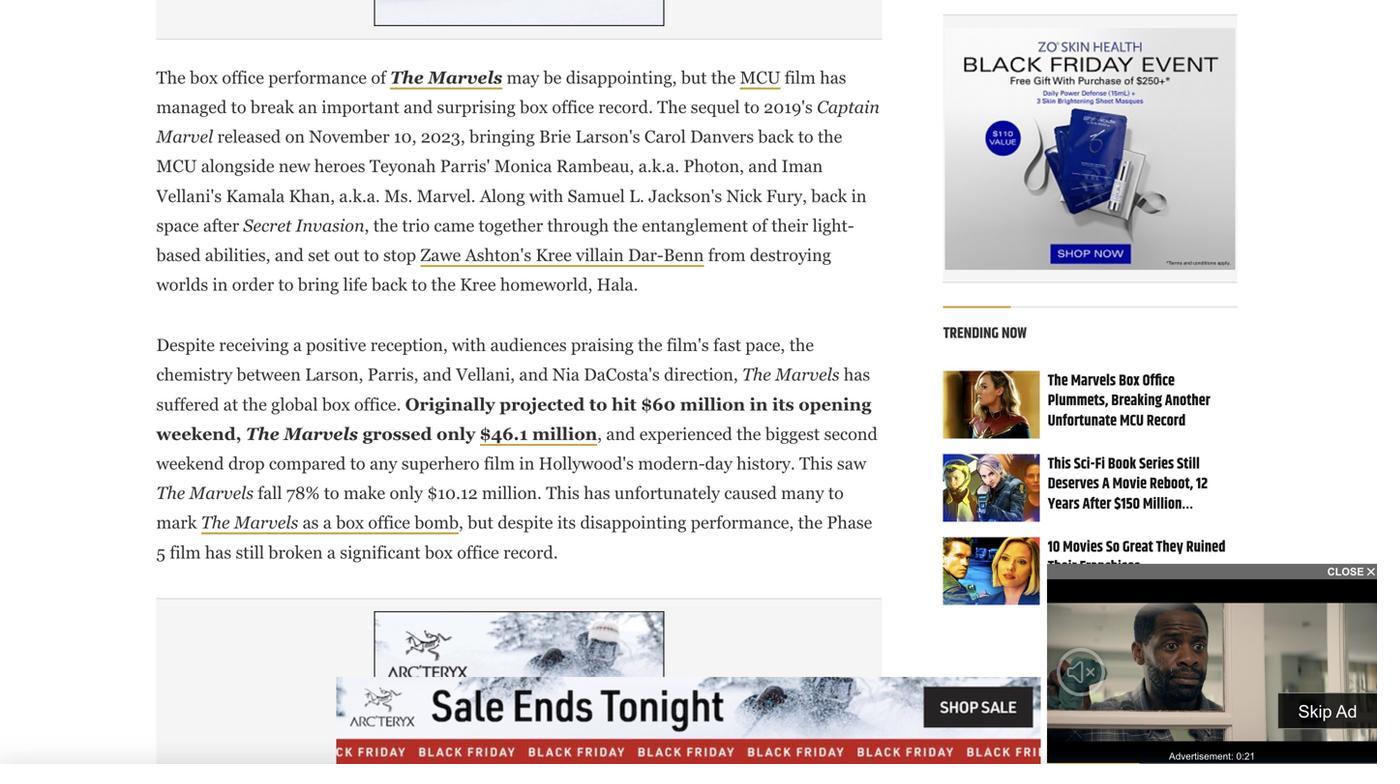 Task type: describe. For each thing, give the bounding box(es) containing it.
dacosta's
[[584, 365, 660, 385]]

out
[[334, 245, 360, 265]]

any
[[370, 454, 397, 474]]

to up released
[[231, 97, 246, 117]]

movies
[[1063, 536, 1103, 559]]

fast
[[713, 335, 741, 355]]

l.
[[629, 186, 644, 206]]

larson's
[[575, 127, 640, 147]]

of inside , the trio came together through the entanglement of their light- based abilities, and set out to stop
[[752, 216, 767, 236]]

ruined
[[1186, 536, 1226, 559]]

office inside , but despite its disappointing performance, the phase 5 film has still broken a significant box office record.
[[457, 543, 499, 563]]

10 movies so great they ruined their franchises link
[[1048, 536, 1226, 579]]

managed
[[156, 97, 227, 117]]

0 vertical spatial kree
[[536, 245, 572, 265]]

a inside , but despite its disappointing performance, the phase 5 film has still broken a significant box office record.
[[327, 543, 336, 563]]

in inside originally projected to hit $60 million in its opening weekend,
[[750, 395, 768, 415]]

based
[[156, 245, 201, 265]]

, for the
[[364, 216, 369, 236]]

, for and
[[597, 424, 602, 444]]

the marvels box office plummets, breaking another unfortunate mcu record link
[[1048, 369, 1210, 433]]

an
[[298, 97, 317, 117]]

the left film's
[[638, 335, 663, 355]]

advertisement: 0:21
[[1169, 751, 1255, 762]]

a inside despite receiving a positive reception, with audiences praising the film's fast pace, the chemistry between larson, parris, and vellani, and nia dacosta's direction,
[[293, 335, 302, 355]]

day
[[705, 454, 732, 474]]

and down audiences
[[519, 365, 548, 385]]

film inside , but despite its disappointing performance, the phase 5 film has still broken a significant box office record.
[[170, 543, 201, 563]]

may
[[507, 68, 539, 87]]

many
[[781, 484, 824, 503]]

$46.1
[[480, 424, 528, 444]]

danvers
[[690, 127, 754, 147]]

2019's
[[764, 97, 813, 117]]

has inside has suffered at the global box office.
[[844, 365, 870, 385]]

performance
[[268, 68, 367, 87]]

benn
[[664, 245, 704, 265]]

this inside fall 78% to make only $10.12 million. this has unfortunately caused many to mark
[[546, 484, 580, 503]]

the left "trio"
[[373, 216, 398, 236]]

direction,
[[664, 365, 738, 385]]

office up break
[[222, 68, 264, 87]]

0 vertical spatial of
[[371, 68, 386, 87]]

zawe ashton's kree villain dar-benn link
[[420, 245, 704, 267]]

still
[[236, 543, 264, 563]]

together
[[479, 216, 543, 236]]

plummets,
[[1048, 389, 1108, 413]]

this inside the , and experienced the biggest second weekend drop compared to any superhero film in hollywood's modern-day history. this saw
[[799, 454, 833, 474]]

between
[[237, 365, 301, 385]]

after
[[203, 216, 239, 236]]

the inside the marvels box office plummets, breaking another unfortunate mcu record
[[1048, 369, 1068, 393]]

carol
[[644, 127, 686, 147]]

saw
[[837, 454, 866, 474]]

trending
[[943, 322, 999, 346]]

$150
[[1114, 493, 1140, 516]]

$60
[[641, 395, 676, 415]]

12
[[1196, 472, 1208, 496]]

a collage of asa butterfield as ender from ender's game, shailene woodley as tris from divergent, and natalie portman as lena double in annihilation 1 image
[[943, 454, 1040, 522]]

brie
[[539, 127, 571, 147]]

years
[[1048, 493, 1080, 516]]

in inside "from destroying worlds in order to bring life back to the kree homeworld, hala."
[[212, 275, 228, 295]]

captain
[[817, 97, 880, 117]]

box inside has suffered at the global box office.
[[322, 395, 350, 415]]

the marvels link
[[390, 68, 502, 89]]

this sci-fi book series still deserves a movie reboot, 12 years after $150 million disappointment
[[1048, 452, 1208, 536]]

to inside , the trio came together through the entanglement of their light- based abilities, and set out to stop
[[364, 245, 379, 265]]

to left bring
[[278, 275, 294, 295]]

their
[[1048, 556, 1077, 579]]

vellani's
[[156, 186, 222, 206]]

to down "mcu" "link"
[[744, 97, 760, 117]]

to inside the , and experienced the biggest second weekend drop compared to any superhero film in hollywood's modern-day history. this saw
[[350, 454, 365, 474]]

audiences
[[490, 335, 567, 355]]

the inside released on november 10, 2023, bringing brie larson's carol danvers back to the mcu alongside new heroes teyonah parris' monica rambeau, a.k.a. photon, and iman vellani's kamala khan, a.k.a. ms. marvel. along with samuel l. jackson's nick fury, back in space after
[[818, 127, 842, 147]]

came
[[434, 216, 474, 236]]

worlds
[[156, 275, 208, 295]]

, but despite its disappointing performance, the phase 5 film has still broken a significant box office record.
[[156, 513, 872, 563]]

stop
[[383, 245, 416, 265]]

record. inside , but despite its disappointing performance, the phase 5 film has still broken a significant box office record.
[[503, 543, 558, 563]]

second
[[824, 424, 878, 444]]

mcu inside released on november 10, 2023, bringing brie larson's carol danvers back to the mcu alongside new heroes teyonah parris' monica rambeau, a.k.a. photon, and iman vellani's kamala khan, a.k.a. ms. marvel. along with samuel l. jackson's nick fury, back in space after
[[156, 156, 197, 176]]

caused
[[724, 484, 777, 503]]

pace,
[[745, 335, 785, 355]]

performance,
[[691, 513, 794, 533]]

but inside , but despite its disappointing performance, the phase 5 film has still broken a significant box office record.
[[468, 513, 493, 533]]

office up significant
[[368, 513, 410, 533]]

they
[[1156, 536, 1183, 559]]

this inside the this sci-fi book series still deserves a movie reboot, 12 years after $150 million disappointment
[[1048, 452, 1071, 476]]

only inside fall 78% to make only $10.12 million. this has unfortunately caused many to mark
[[390, 484, 423, 503]]

hit
[[612, 395, 637, 415]]

be
[[544, 68, 562, 87]]

record
[[1147, 409, 1186, 433]]

through
[[547, 216, 609, 236]]

kamala
[[226, 186, 285, 206]]

fi
[[1095, 452, 1105, 476]]

secret invasion
[[243, 216, 364, 236]]

entanglement
[[642, 216, 748, 236]]

chemistry
[[156, 365, 232, 385]]

the inside , but despite its disappointing performance, the phase 5 film has still broken a significant box office record.
[[798, 513, 823, 533]]

video player region
[[1047, 580, 1377, 765]]

and up "originally"
[[423, 365, 452, 385]]

mark
[[156, 513, 197, 533]]

with inside despite receiving a positive reception, with audiences praising the film's fast pace, the chemistry between larson, parris, and vellani, and nia dacosta's direction,
[[452, 335, 486, 355]]

2023,
[[421, 127, 465, 147]]

office inside film has managed to break an important and surprising box office record. the sequel to 2019's
[[552, 97, 594, 117]]

trending now
[[943, 322, 1027, 346]]

despite
[[156, 335, 215, 355]]

film's
[[667, 335, 709, 355]]

new
[[279, 156, 310, 176]]

weekend
[[156, 454, 224, 474]]

reception,
[[370, 335, 448, 355]]

book
[[1108, 452, 1136, 476]]

disappointing,
[[566, 68, 677, 87]]

has inside , but despite its disappointing performance, the phase 5 film has still broken a significant box office record.
[[205, 543, 231, 563]]

receiving
[[219, 335, 289, 355]]

from
[[708, 245, 746, 265]]



Task type: locate. For each thing, give the bounding box(es) containing it.
box inside film has managed to break an important and surprising box office record. the sequel to 2019's
[[520, 97, 548, 117]]

a
[[1102, 472, 1110, 496]]

2 horizontal spatial ,
[[597, 424, 602, 444]]

1 horizontal spatial only
[[437, 424, 475, 444]]

of left their
[[752, 216, 767, 236]]

villain
[[576, 245, 624, 265]]

as
[[303, 513, 319, 533]]

box down make
[[336, 513, 364, 533]]

and down "hit" at the left bottom of the page
[[606, 424, 635, 444]]

$46.1 million link
[[480, 424, 597, 446]]

breaking
[[1111, 389, 1162, 413]]

1 horizontal spatial back
[[758, 127, 794, 147]]

kree down ashton's
[[460, 275, 496, 295]]

the up managed
[[156, 68, 186, 87]]

destroying
[[750, 245, 831, 265]]

marvels up opening
[[775, 365, 840, 385]]

the up drop
[[246, 424, 279, 444]]

in up biggest
[[750, 395, 768, 415]]

2 vertical spatial a
[[327, 543, 336, 563]]

monica
[[494, 156, 552, 176]]

1 vertical spatial back
[[811, 186, 847, 206]]

has down hollywood's
[[584, 484, 610, 503]]

marvels down drop
[[189, 484, 254, 503]]

film down $46.1
[[484, 454, 515, 474]]

the right pace,
[[789, 335, 814, 355]]

0 horizontal spatial but
[[468, 513, 493, 533]]

and inside , the trio came together through the entanglement of their light- based abilities, and set out to stop
[[275, 245, 304, 265]]

at
[[223, 395, 238, 415]]

1 vertical spatial record.
[[503, 543, 558, 563]]

million
[[680, 395, 745, 415], [532, 424, 597, 444]]

0 vertical spatial back
[[758, 127, 794, 147]]

0 horizontal spatial a.k.a.
[[339, 186, 380, 206]]

secret
[[243, 216, 292, 236]]

the marvels grossed only $46.1 million
[[246, 424, 597, 444]]

, for but
[[459, 513, 463, 533]]

weekend,
[[156, 424, 242, 444]]

back inside "from destroying worlds in order to bring life back to the kree homeworld, hala."
[[372, 275, 407, 295]]

samuel
[[568, 186, 625, 206]]

2 horizontal spatial this
[[1048, 452, 1071, 476]]

0 horizontal spatial the marvels
[[156, 484, 254, 503]]

marvels inside the marvels box office plummets, breaking another unfortunate mcu record
[[1071, 369, 1116, 393]]

0 horizontal spatial record.
[[503, 543, 558, 563]]

close ✕
[[1327, 566, 1375, 578]]

the marvels down pace,
[[742, 365, 840, 385]]

office
[[1143, 369, 1175, 393]]

the up unfortunate
[[1048, 369, 1068, 393]]

the marvels down the weekend
[[156, 484, 254, 503]]

with
[[529, 186, 563, 206], [452, 335, 486, 355]]

million down "direction,"
[[680, 395, 745, 415]]

in left order
[[212, 275, 228, 295]]

space
[[156, 216, 199, 236]]

, up hollywood's
[[597, 424, 602, 444]]

in up light-
[[851, 186, 867, 206]]

to down stop
[[412, 275, 427, 295]]

box up managed
[[190, 68, 218, 87]]

global
[[271, 395, 318, 415]]

the up mark
[[156, 484, 185, 503]]

suffered
[[156, 395, 219, 415]]

0 horizontal spatial back
[[372, 275, 407, 295]]

, inside , but despite its disappointing performance, the phase 5 film has still broken a significant box office record.
[[459, 513, 463, 533]]

the down pace,
[[742, 365, 771, 385]]

0 vertical spatial mcu
[[740, 68, 780, 87]]

the inside "from destroying worlds in order to bring life back to the kree homeworld, hala."
[[431, 275, 456, 295]]

2 horizontal spatial film
[[785, 68, 816, 87]]

kree up the homeworld,
[[536, 245, 572, 265]]

bomb
[[415, 513, 459, 533]]

0 vertical spatial with
[[529, 186, 563, 206]]

brie larson as captain marvel giving side eye in the marvels 1 image
[[943, 371, 1040, 439]]

1 horizontal spatial its
[[772, 395, 794, 415]]

the marvels
[[742, 365, 840, 385], [156, 484, 254, 503]]

the down l. at the top of page
[[613, 216, 638, 236]]

teyonah
[[370, 156, 436, 176]]

the inside film has managed to break an important and surprising box office record. the sequel to 2019's
[[657, 97, 687, 117]]

film right 5
[[170, 543, 201, 563]]

0 horizontal spatial its
[[557, 513, 576, 533]]

the right at
[[242, 395, 267, 415]]

the marvels as a box office bomb
[[201, 513, 459, 533]]

bringing
[[469, 127, 535, 147]]

box inside , but despite its disappointing performance, the phase 5 film has still broken a significant box office record.
[[425, 543, 453, 563]]

record. down disappointing,
[[598, 97, 653, 117]]

a left positive
[[293, 335, 302, 355]]

this down hollywood's
[[546, 484, 580, 503]]

the
[[711, 68, 736, 87], [818, 127, 842, 147], [373, 216, 398, 236], [613, 216, 638, 236], [431, 275, 456, 295], [638, 335, 663, 355], [789, 335, 814, 355], [242, 395, 267, 415], [737, 424, 761, 444], [798, 513, 823, 533]]

heroes
[[314, 156, 365, 176]]

and up the nick
[[748, 156, 777, 176]]

1 vertical spatial a
[[323, 513, 332, 533]]

the right mark
[[201, 513, 230, 533]]

advertisement region
[[374, 0, 664, 26], [945, 28, 1235, 270], [374, 612, 664, 765], [336, 677, 1041, 765]]

a.k.a. down carol
[[638, 156, 679, 176]]

of
[[371, 68, 386, 87], [752, 216, 767, 236]]

marvels left box
[[1071, 369, 1116, 393]]

with down "monica"
[[529, 186, 563, 206]]

0 vertical spatial million
[[680, 395, 745, 415]]

1 horizontal spatial of
[[752, 216, 767, 236]]

praising
[[571, 335, 634, 355]]

0 horizontal spatial ,
[[364, 216, 369, 236]]

make
[[344, 484, 385, 503]]

1 vertical spatial ,
[[597, 424, 602, 444]]

1 vertical spatial its
[[557, 513, 576, 533]]

has inside fall 78% to make only $10.12 million. this has unfortunately caused many to mark
[[584, 484, 610, 503]]

this sci-fi book series still deserves a movie reboot, 12 years after $150 million disappointment link
[[1048, 452, 1208, 536]]

jackson's
[[649, 186, 722, 206]]

box
[[1119, 369, 1140, 393]]

sequel
[[691, 97, 740, 117]]

dar-
[[628, 245, 664, 265]]

franchises
[[1080, 556, 1140, 579]]

a.k.a. down heroes
[[339, 186, 380, 206]]

surprising
[[437, 97, 516, 117]]

in inside the , and experienced the biggest second weekend drop compared to any superhero film in hollywood's modern-day history. this saw
[[519, 454, 535, 474]]

marvel.
[[417, 186, 476, 206]]

has
[[820, 68, 846, 87], [844, 365, 870, 385], [584, 484, 610, 503], [205, 543, 231, 563]]

1 horizontal spatial film
[[484, 454, 515, 474]]

its up biggest
[[772, 395, 794, 415]]

the down many
[[798, 513, 823, 533]]

to
[[231, 97, 246, 117], [744, 97, 760, 117], [798, 127, 814, 147], [364, 245, 379, 265], [278, 275, 294, 295], [412, 275, 427, 295], [589, 395, 607, 415], [350, 454, 365, 474], [324, 484, 339, 503], [828, 484, 844, 503]]

the up important
[[390, 68, 424, 87]]

0 horizontal spatial kree
[[460, 275, 496, 295]]

the up sequel
[[711, 68, 736, 87]]

,
[[364, 216, 369, 236], [597, 424, 602, 444], [459, 513, 463, 533]]

this up many
[[799, 454, 833, 474]]

and up 10,
[[404, 97, 433, 117]]

the down zawe
[[431, 275, 456, 295]]

in
[[851, 186, 867, 206], [212, 275, 228, 295], [750, 395, 768, 415], [519, 454, 535, 474]]

but down "$10.12"
[[468, 513, 493, 533]]

office
[[222, 68, 264, 87], [552, 97, 594, 117], [368, 513, 410, 533], [457, 543, 499, 563]]

0 vertical spatial but
[[681, 68, 707, 87]]

of up important
[[371, 68, 386, 87]]

skip
[[1298, 702, 1332, 722]]

2 vertical spatial back
[[372, 275, 407, 295]]

the box office performance of the marvels may be disappointing, but the mcu
[[156, 68, 780, 87]]

invasion
[[296, 216, 364, 236]]

1 horizontal spatial the marvels
[[742, 365, 840, 385]]

great-movies-ruined-franchises 1 image
[[943, 537, 1040, 605]]

0 horizontal spatial this
[[546, 484, 580, 503]]

in down $46.1 million link
[[519, 454, 535, 474]]

vellani,
[[456, 365, 515, 385]]

office up brie
[[552, 97, 594, 117]]

marvels
[[428, 68, 502, 87], [775, 365, 840, 385], [1071, 369, 1116, 393], [284, 424, 358, 444], [189, 484, 254, 503], [234, 513, 298, 533]]

back down 2019's
[[758, 127, 794, 147]]

photon,
[[684, 156, 744, 176]]

the up carol
[[657, 97, 687, 117]]

and inside the , and experienced the biggest second weekend drop compared to any superhero film in hollywood's modern-day history. this saw
[[606, 424, 635, 444]]

to right out at the left top
[[364, 245, 379, 265]]

1 vertical spatial million
[[532, 424, 597, 444]]

1 vertical spatial a.k.a.
[[339, 186, 380, 206]]

has up opening
[[844, 365, 870, 385]]

deserves
[[1048, 472, 1099, 496]]

to left any
[[350, 454, 365, 474]]

1 horizontal spatial record.
[[598, 97, 653, 117]]

office down fall 78% to make only $10.12 million. this has unfortunately caused many to mark
[[457, 543, 499, 563]]

1 vertical spatial the marvels
[[156, 484, 254, 503]]

originally projected to hit $60 million in its opening weekend,
[[156, 395, 871, 444]]

film inside the , and experienced the biggest second weekend drop compared to any superhero film in hollywood's modern-day history. this saw
[[484, 454, 515, 474]]

only down any
[[390, 484, 423, 503]]

, inside the , and experienced the biggest second weekend drop compared to any superhero film in hollywood's modern-day history. this saw
[[597, 424, 602, 444]]

ashton's
[[465, 245, 531, 265]]

fall 78% to make only $10.12 million. this has unfortunately caused many to mark
[[156, 484, 844, 533]]

and inside film has managed to break an important and surprising box office record. the sequel to 2019's
[[404, 97, 433, 117]]

10,
[[394, 127, 417, 147]]

to inside released on november 10, 2023, bringing brie larson's carol danvers back to the mcu alongside new heroes teyonah parris' monica rambeau, a.k.a. photon, and iman vellani's kamala khan, a.k.a. ms. marvel. along with samuel l. jackson's nick fury, back in space after
[[798, 127, 814, 147]]

back down stop
[[372, 275, 407, 295]]

0 vertical spatial only
[[437, 424, 475, 444]]

1 vertical spatial film
[[484, 454, 515, 474]]

marvels down fall
[[234, 513, 298, 533]]

0 horizontal spatial with
[[452, 335, 486, 355]]

released
[[217, 127, 281, 147]]

light-
[[813, 216, 854, 236]]

box down larson,
[[322, 395, 350, 415]]

the inside the , and experienced the biggest second weekend drop compared to any superhero film in hollywood's modern-day history. this saw
[[737, 424, 761, 444]]

originally
[[405, 395, 495, 415]]

marvels up surprising
[[428, 68, 502, 87]]

mcu down 'marvel'
[[156, 156, 197, 176]]

their
[[772, 216, 808, 236]]

but up sequel
[[681, 68, 707, 87]]

0 horizontal spatial film
[[170, 543, 201, 563]]

1 vertical spatial mcu
[[156, 156, 197, 176]]

, the trio came together through the entanglement of their light- based abilities, and set out to stop
[[156, 216, 854, 265]]

along
[[480, 186, 525, 206]]

back up light-
[[811, 186, 847, 206]]

only down "originally"
[[437, 424, 475, 444]]

box down bomb
[[425, 543, 453, 563]]

a right as
[[323, 513, 332, 533]]

its inside , but despite its disappointing performance, the phase 5 film has still broken a significant box office record.
[[557, 513, 576, 533]]

0 horizontal spatial mcu
[[156, 156, 197, 176]]

has left still
[[205, 543, 231, 563]]

, left "trio"
[[364, 216, 369, 236]]

2 horizontal spatial back
[[811, 186, 847, 206]]

the down the captain
[[818, 127, 842, 147]]

0 vertical spatial record.
[[598, 97, 653, 117]]

mcu inside the marvels box office plummets, breaking another unfortunate mcu record
[[1120, 409, 1144, 433]]

a down the marvels as a box office bomb
[[327, 543, 336, 563]]

and left set
[[275, 245, 304, 265]]

1 vertical spatial only
[[390, 484, 423, 503]]

marvels up compared at the bottom left
[[284, 424, 358, 444]]

mcu up 2019's
[[740, 68, 780, 87]]

its right despite
[[557, 513, 576, 533]]

1 vertical spatial with
[[452, 335, 486, 355]]

to left "hit" at the left bottom of the page
[[589, 395, 607, 415]]

✕
[[1367, 566, 1375, 578]]

2 vertical spatial mcu
[[1120, 409, 1144, 433]]

1 horizontal spatial but
[[681, 68, 707, 87]]

mcu left the record on the bottom
[[1120, 409, 1144, 433]]

to inside originally projected to hit $60 million in its opening weekend,
[[589, 395, 607, 415]]

1 horizontal spatial a.k.a.
[[638, 156, 679, 176]]

box
[[190, 68, 218, 87], [520, 97, 548, 117], [322, 395, 350, 415], [336, 513, 364, 533], [425, 543, 453, 563]]

1 horizontal spatial ,
[[459, 513, 463, 533]]

1 horizontal spatial this
[[799, 454, 833, 474]]

1 horizontal spatial with
[[529, 186, 563, 206]]

0:21
[[1236, 751, 1255, 762]]

1 vertical spatial but
[[468, 513, 493, 533]]

drop
[[228, 454, 265, 474]]

still
[[1177, 452, 1200, 476]]

the inside has suffered at the global box office.
[[242, 395, 267, 415]]

1 horizontal spatial million
[[680, 395, 745, 415]]

this left sci-
[[1048, 452, 1071, 476]]

10 movies so great they ruined their franchises
[[1048, 536, 1226, 579]]

0 vertical spatial film
[[785, 68, 816, 87]]

0 vertical spatial ,
[[364, 216, 369, 236]]

2 vertical spatial film
[[170, 543, 201, 563]]

kree inside "from destroying worlds in order to bring life back to the kree homeworld, hala."
[[460, 275, 496, 295]]

to up phase
[[828, 484, 844, 503]]

0 horizontal spatial million
[[532, 424, 597, 444]]

a.k.a.
[[638, 156, 679, 176], [339, 186, 380, 206]]

0 vertical spatial a
[[293, 335, 302, 355]]

million inside originally projected to hit $60 million in its opening weekend,
[[680, 395, 745, 415]]

0 vertical spatial its
[[772, 395, 794, 415]]

the up history.
[[737, 424, 761, 444]]

history.
[[737, 454, 795, 474]]

nia
[[552, 365, 580, 385]]

disappointment
[[1048, 513, 1139, 536]]

1 horizontal spatial mcu
[[740, 68, 780, 87]]

film inside film has managed to break an important and surprising box office record. the sequel to 2019's
[[785, 68, 816, 87]]

million
[[1143, 493, 1182, 516]]

film up 2019's
[[785, 68, 816, 87]]

0 vertical spatial the marvels
[[742, 365, 840, 385]]

skip ad
[[1298, 702, 1357, 722]]

1 vertical spatial kree
[[460, 275, 496, 295]]

with inside released on november 10, 2023, bringing brie larson's carol danvers back to the mcu alongside new heroes teyonah parris' monica rambeau, a.k.a. photon, and iman vellani's kamala khan, a.k.a. ms. marvel. along with samuel l. jackson's nick fury, back in space after
[[529, 186, 563, 206]]

unfortunate
[[1048, 409, 1117, 433]]

million for $46.1
[[532, 424, 597, 444]]

close ✕ button
[[1047, 564, 1377, 580]]

larson,
[[305, 365, 363, 385]]

with up vellani,
[[452, 335, 486, 355]]

has up the captain
[[820, 68, 846, 87]]

advertisement:
[[1169, 751, 1234, 762]]

zawe
[[420, 245, 461, 265]]

great
[[1123, 536, 1153, 559]]

marvel
[[156, 127, 213, 147]]

to up 'iman'
[[798, 127, 814, 147]]

, down "$10.12"
[[459, 513, 463, 533]]

parris,
[[368, 365, 419, 385]]

1 vertical spatial of
[[752, 216, 767, 236]]

record. down despite
[[503, 543, 558, 563]]

2 vertical spatial ,
[[459, 513, 463, 533]]

its inside originally projected to hit $60 million in its opening weekend,
[[772, 395, 794, 415]]

million up hollywood's
[[532, 424, 597, 444]]

box down 'may'
[[520, 97, 548, 117]]

record. inside film has managed to break an important and surprising box office record. the sequel to 2019's
[[598, 97, 653, 117]]

despite receiving a positive reception, with audiences praising the film's fast pace, the chemistry between larson, parris, and vellani, and nia dacosta's direction,
[[156, 335, 814, 385]]

to right the 78%
[[324, 484, 339, 503]]

has suffered at the global box office.
[[156, 365, 870, 415]]

now
[[1002, 322, 1027, 346]]

0 vertical spatial a.k.a.
[[638, 156, 679, 176]]

0 horizontal spatial only
[[390, 484, 423, 503]]

has inside film has managed to break an important and surprising box office record. the sequel to 2019's
[[820, 68, 846, 87]]

1 horizontal spatial kree
[[536, 245, 572, 265]]

the marvels box office plummets, breaking another unfortunate mcu record
[[1048, 369, 1210, 433]]

, inside , the trio came together through the entanglement of their light- based abilities, and set out to stop
[[364, 216, 369, 236]]

break
[[251, 97, 294, 117]]

modern-
[[638, 454, 705, 474]]

superhero
[[402, 454, 480, 474]]

in inside released on november 10, 2023, bringing brie larson's carol danvers back to the mcu alongside new heroes teyonah parris' monica rambeau, a.k.a. photon, and iman vellani's kamala khan, a.k.a. ms. marvel. along with samuel l. jackson's nick fury, back in space after
[[851, 186, 867, 206]]

0 horizontal spatial of
[[371, 68, 386, 87]]

and inside released on november 10, 2023, bringing brie larson's carol danvers back to the mcu alongside new heroes teyonah parris' monica rambeau, a.k.a. photon, and iman vellani's kamala khan, a.k.a. ms. marvel. along with samuel l. jackson's nick fury, back in space after
[[748, 156, 777, 176]]

million for $60
[[680, 395, 745, 415]]

2 horizontal spatial mcu
[[1120, 409, 1144, 433]]



Task type: vqa. For each thing, say whether or not it's contained in the screenshot.
film has managed to break an important and surprising box office record. The sequel to 2019's
yes



